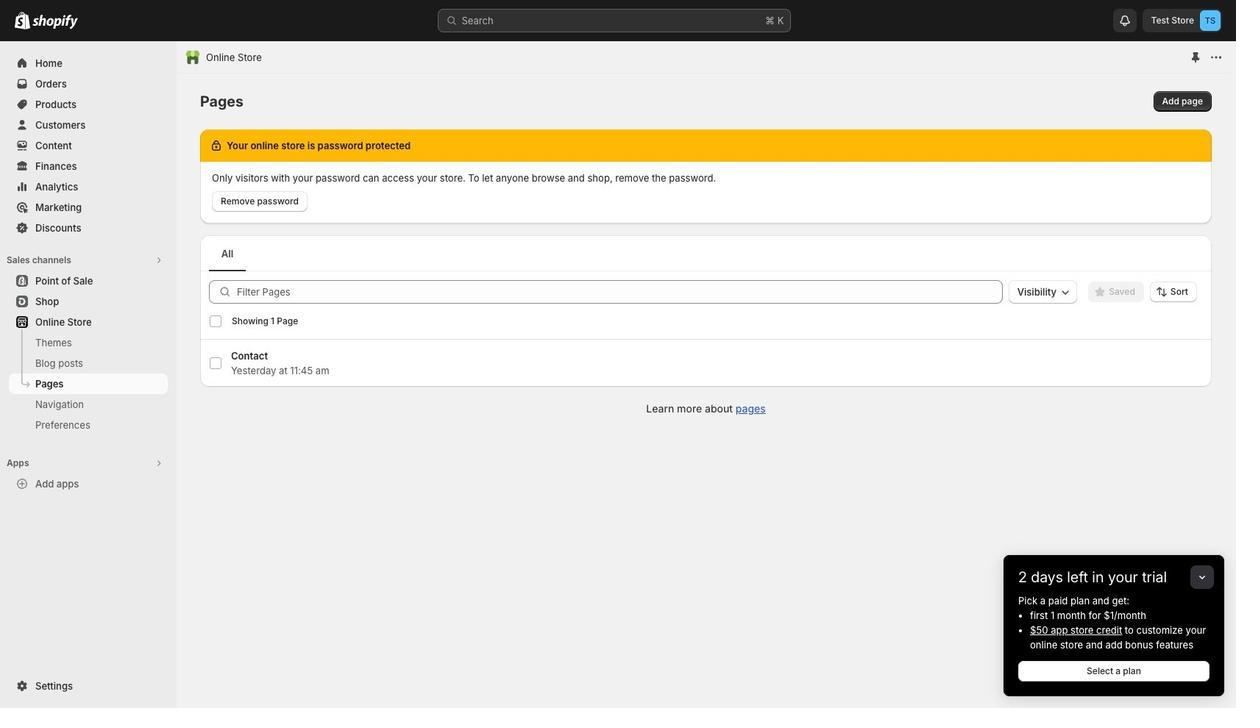 Task type: describe. For each thing, give the bounding box(es) containing it.
0 horizontal spatial shopify image
[[15, 12, 30, 29]]

1 horizontal spatial shopify image
[[32, 15, 78, 29]]



Task type: vqa. For each thing, say whether or not it's contained in the screenshot.
first 1 from right
no



Task type: locate. For each thing, give the bounding box(es) containing it.
test store image
[[1200, 10, 1221, 31]]

online store image
[[185, 50, 200, 65]]

shopify image
[[15, 12, 30, 29], [32, 15, 78, 29]]



